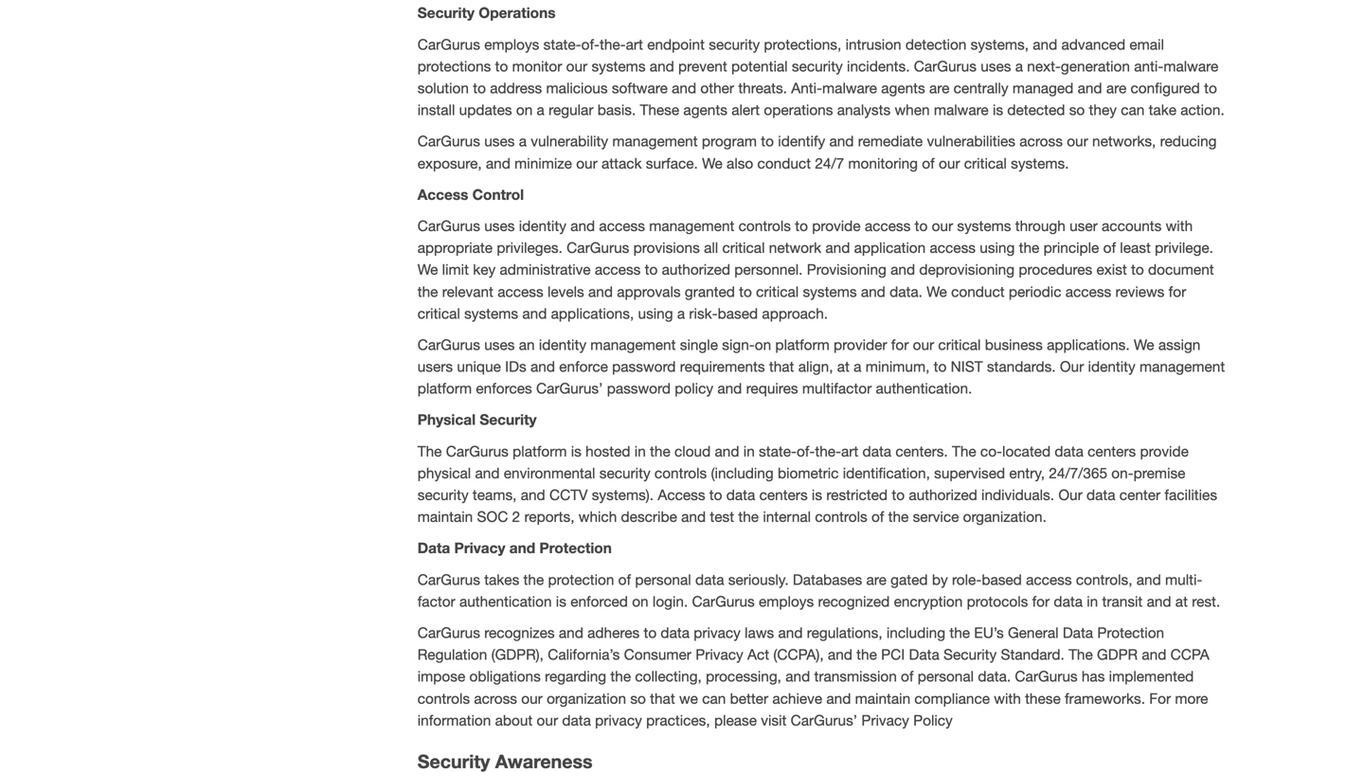 Task type: locate. For each thing, give the bounding box(es) containing it.
cargurus inside cargurus uses a vulnerability management program to identify and remediate     vulnerabilities across our networks, reducing exposure, and minimize our attack surface.     we also conduct 24/7 monitoring of our critical systems.
[[418, 133, 480, 150]]

which
[[579, 508, 617, 525]]

the inside cargurus recognizes and adheres to data privacy laws and regulations, including the     eu's general data protection regulation (gdpr), california's consumer privacy act     (ccpa), and the pci data security standard. the gdpr and ccpa impose obligations     regarding the collecting, processing, and transmission of personal data. cargurus     has implemented controls across our organization so that we can better achieve and     maintain compliance with these frameworks. for more information about our data privacy     practices, please visit cargurus' privacy policy
[[1069, 646, 1093, 663]]

1 horizontal spatial based
[[982, 571, 1022, 588]]

to up consumer
[[644, 624, 657, 641]]

on up requires
[[755, 336, 771, 353]]

protection
[[540, 539, 612, 557], [1098, 624, 1165, 641]]

1 vertical spatial identity
[[539, 336, 587, 353]]

0 vertical spatial of-
[[581, 36, 600, 53]]

0 vertical spatial that
[[769, 358, 794, 375]]

0 horizontal spatial maintain
[[418, 508, 473, 525]]

0 horizontal spatial privacy
[[595, 712, 642, 729]]

2 vertical spatial data
[[909, 646, 940, 663]]

cargurus up "regulation"
[[418, 624, 480, 641]]

security inside cargurus recognizes and adheres to data privacy laws and regulations, including the     eu's general data protection regulation (gdpr), california's consumer privacy act     (ccpa), and the pci data security standard. the gdpr and ccpa impose obligations     regarding the collecting, processing, and transmission of personal data. cargurus     has implemented controls across our organization so that we can better achieve and     maintain compliance with these frameworks. for more information about our data privacy     practices, please visit cargurus' privacy policy
[[944, 646, 997, 663]]

0 vertical spatial data
[[418, 539, 450, 557]]

software
[[612, 80, 668, 97]]

0 vertical spatial our
[[1060, 358, 1084, 375]]

to up updates on the left top of the page
[[473, 80, 486, 97]]

0 horizontal spatial agents
[[684, 101, 728, 119]]

the- up software
[[600, 36, 626, 53]]

0 vertical spatial cargurus'
[[536, 380, 603, 397]]

of inside cargurus recognizes and adheres to data privacy laws and regulations, including the     eu's general data protection regulation (gdpr), california's consumer privacy act     (ccpa), and the pci data security standard. the gdpr and ccpa impose obligations     regarding the collecting, processing, and transmission of personal data. cargurus     has implemented controls across our organization so that we can better achieve and     maintain compliance with these frameworks. for more information about our data privacy     practices, please visit cargurus' privacy policy
[[901, 668, 914, 685]]

and up implemented
[[1142, 646, 1167, 663]]

on down address
[[516, 101, 533, 119]]

0 horizontal spatial using
[[638, 305, 673, 322]]

cargurus inside "the cargurus platform is hosted in the cloud and in state-of-the-art data centers. the     co-located data centers provide physical and environmental security controls (including     biometric identification, supervised entry, 24/7/365 on-premise security teams, and     cctv systems). access to data centers is restricted to authorized individuals. our     data center facilities maintain soc 2 reports, which describe and test the internal     controls of the service organization."
[[446, 443, 509, 460]]

cargurus up factor
[[418, 571, 480, 588]]

single
[[680, 336, 718, 353]]

and down 2
[[510, 539, 535, 557]]

platform up align,
[[775, 336, 830, 353]]

in inside cargurus takes the protection of personal data seriously. databases are gated by     role-based access controls, and multi- factor authentication is enforced on login.     cargurus employs recognized encryption protocols for data in transit and at rest.
[[1087, 593, 1098, 610]]

in right hosted at the bottom left
[[635, 443, 646, 460]]

provide up premise
[[1140, 443, 1189, 460]]

0 horizontal spatial in
[[635, 443, 646, 460]]

1 vertical spatial cargurus'
[[791, 712, 858, 729]]

art inside "the cargurus platform is hosted in the cloud and in state-of-the-art data centers. the     co-located data centers provide physical and environmental security controls (including     biometric identification, supervised entry, 24/7/365 on-premise security teams, and     cctv systems). access to data centers is restricted to authorized individuals. our     data center facilities maintain soc 2 reports, which describe and test the internal     controls of the service organization."
[[841, 443, 859, 460]]

0 horizontal spatial based
[[718, 305, 758, 322]]

1 vertical spatial on
[[755, 336, 771, 353]]

of inside "the cargurus platform is hosted in the cloud and in state-of-the-art data centers. the     co-located data centers provide physical and environmental security controls (including     biometric identification, supervised entry, 24/7/365 on-premise security teams, and     cctv systems). access to data centers is restricted to authorized individuals. our     data center facilities maintain soc 2 reports, which describe and test the internal     controls of the service organization."
[[872, 508, 884, 525]]

uses inside cargurus uses a vulnerability management program to identify and remediate     vulnerabilities across our networks, reducing exposure, and minimize our attack surface.     we also conduct 24/7 monitoring of our critical systems.
[[484, 133, 515, 150]]

eu's
[[974, 624, 1004, 641]]

employs down operations
[[484, 36, 540, 53]]

so left they
[[1069, 101, 1085, 119]]

employs inside cargurus takes the protection of personal data seriously. databases are gated by     role-based access controls, and multi- factor authentication is enforced on login.     cargurus employs recognized encryption protocols for data in transit and at rest.
[[759, 593, 814, 610]]

controls inside cargurus uses identity and access management controls to provide access to our systems     through user accounts with appropriate privileges. cargurus provisions all critical network     and application access using the principle of least privilege. we limit key administrative     access to authorized personnel. provisioning and deprovisioning procedures exist to     document the relevant access levels and approvals granted to critical systems and data.     we conduct periodic access reviews for critical systems and applications, using a risk-based approach.
[[739, 217, 791, 234]]

our inside the cargurus uses an identity management single sign-on platform provider for our critical     business applications. we assign users unique ids and enforce password requirements that     align, at a minimum, to nist standards. our identity management platform enforces cargurus'     password policy and requires multifactor authentication.
[[1060, 358, 1084, 375]]

systems.
[[1011, 155, 1069, 172]]

the
[[418, 443, 442, 460], [952, 443, 977, 460], [1069, 646, 1093, 663]]

obligations
[[470, 668, 541, 685]]

a down provider on the right top of page
[[854, 358, 862, 375]]

0 vertical spatial authorized
[[662, 261, 731, 278]]

visit
[[761, 712, 787, 729]]

identity up the privileges.
[[519, 217, 567, 234]]

on
[[516, 101, 533, 119], [755, 336, 771, 353], [632, 593, 649, 610]]

personnel.
[[735, 261, 803, 278]]

at inside the cargurus uses an identity management single sign-on platform provider for our critical     business applications. we assign users unique ids and enforce password requirements that     align, at a minimum, to nist standards. our identity management platform enforces cargurus'     password policy and requires multifactor authentication.
[[837, 358, 850, 375]]

and right ids
[[531, 358, 555, 375]]

access up deprovisioning
[[930, 239, 976, 256]]

1 horizontal spatial centers
[[1088, 443, 1136, 460]]

for down document
[[1169, 283, 1186, 300]]

with up privilege. at right top
[[1166, 217, 1193, 234]]

access up describe
[[658, 487, 705, 504]]

generation
[[1061, 58, 1130, 75]]

implemented
[[1109, 668, 1194, 685]]

detection
[[906, 36, 967, 53]]

are inside cargurus takes the protection of personal data seriously. databases are gated by     role-based access controls, and multi- factor authentication is enforced on login.     cargurus employs recognized encryption protocols for data in transit and at rest.
[[867, 571, 887, 588]]

can right we at the bottom of page
[[702, 690, 726, 707]]

of up enforced
[[618, 571, 631, 588]]

1 vertical spatial based
[[982, 571, 1022, 588]]

1 vertical spatial provide
[[1140, 443, 1189, 460]]

to left nist
[[934, 358, 947, 375]]

other
[[701, 80, 734, 97]]

our up the malicious
[[566, 58, 588, 75]]

operations
[[764, 101, 833, 119]]

data down including
[[909, 646, 940, 663]]

0 vertical spatial platform
[[775, 336, 830, 353]]

minimum,
[[866, 358, 930, 375]]

individuals.
[[982, 487, 1055, 504]]

1 horizontal spatial data.
[[978, 668, 1011, 685]]

1 horizontal spatial of-
[[797, 443, 815, 460]]

0 horizontal spatial across
[[474, 690, 517, 707]]

teams,
[[473, 487, 517, 504]]

identify
[[778, 133, 825, 150]]

0 vertical spatial password
[[612, 358, 676, 375]]

0 horizontal spatial employs
[[484, 36, 540, 53]]

privacy down organization
[[595, 712, 642, 729]]

regarding
[[545, 668, 607, 685]]

art up the identification,
[[841, 443, 859, 460]]

supervised
[[934, 465, 1005, 482]]

is
[[993, 101, 1004, 119], [571, 443, 582, 460], [812, 487, 822, 504], [556, 593, 567, 610]]

cargurus' inside cargurus recognizes and adheres to data privacy laws and regulations, including the     eu's general data protection regulation (gdpr), california's consumer privacy act     (ccpa), and the pci data security standard. the gdpr and ccpa impose obligations     regarding the collecting, processing, and transmission of personal data. cargurus     has implemented controls across our organization so that we can better achieve and     maintain compliance with these frameworks. for more information about our data privacy     practices, please visit cargurus' privacy policy
[[791, 712, 858, 729]]

access inside cargurus takes the protection of personal data seriously. databases are gated by     role-based access controls, and multi- factor authentication is enforced on login.     cargurus employs recognized encryption protocols for data in transit and at rest.
[[1026, 571, 1072, 588]]

management down assign
[[1140, 358, 1225, 375]]

1 horizontal spatial protection
[[1098, 624, 1165, 641]]

malware up analysts
[[822, 80, 877, 97]]

test
[[710, 508, 734, 525]]

0 horizontal spatial that
[[650, 690, 675, 707]]

employs inside cargurus employs state-of-the-art endpoint security protections, intrusion detection     systems, and advanced email protections to monitor our systems and prevent potential     security incidents. cargurus uses a next-generation anti-malware solution to address     malicious software and other threats. anti-malware agents are centrally managed and are     configured to install updates on a regular basis. these agents alert operations analysts     when malware is detected so they can take action.
[[484, 36, 540, 53]]

1 horizontal spatial with
[[1166, 217, 1193, 234]]

0 horizontal spatial state-
[[544, 36, 581, 53]]

administrative
[[500, 261, 591, 278]]

security
[[709, 36, 760, 53], [792, 58, 843, 75], [600, 465, 651, 482], [418, 487, 469, 504]]

of- inside "the cargurus platform is hosted in the cloud and in state-of-the-art data centers. the     co-located data centers provide physical and environmental security controls (including     biometric identification, supervised entry, 24/7/365 on-premise security teams, and     cctv systems). access to data centers is restricted to authorized individuals. our     data center facilities maintain soc 2 reports, which describe and test the internal     controls of the service organization."
[[797, 443, 815, 460]]

uses down updates on the left top of the page
[[484, 133, 515, 150]]

systems down relevant on the top left
[[464, 305, 518, 322]]

provide
[[812, 217, 861, 234], [1140, 443, 1189, 460]]

0 horizontal spatial so
[[630, 690, 646, 707]]

of inside cargurus uses identity and access management controls to provide access to our systems     through user accounts with appropriate privileges. cargurus provisions all critical network     and application access using the principle of least privilege. we limit key administrative     access to authorized personnel. provisioning and deprovisioning procedures exist to     document the relevant access levels and approvals granted to critical systems and data.     we conduct periodic access reviews for critical systems and applications, using a risk-based approach.
[[1103, 239, 1116, 256]]

2 horizontal spatial for
[[1169, 283, 1186, 300]]

employs down seriously.
[[759, 593, 814, 610]]

1 horizontal spatial cargurus'
[[791, 712, 858, 729]]

uses inside cargurus employs state-of-the-art endpoint security protections, intrusion detection     systems, and advanced email protections to monitor our systems and prevent potential     security incidents. cargurus uses a next-generation anti-malware solution to address     malicious software and other threats. anti-malware agents are centrally managed and are     configured to install updates on a regular basis. these agents alert operations analysts     when malware is detected so they can take action.
[[981, 58, 1011, 75]]

agents down other on the top right of the page
[[684, 101, 728, 119]]

1 vertical spatial so
[[630, 690, 646, 707]]

centrally
[[954, 80, 1009, 97]]

1 vertical spatial with
[[994, 690, 1021, 707]]

approvals
[[617, 283, 681, 300]]

uses for cargurus uses an identity management single sign-on platform provider for our critical     business applications. we assign users unique ids and enforce password requirements that     align, at a minimum, to nist standards. our identity management platform enforces cargurus'     password policy and requires multifactor authentication.
[[484, 336, 515, 353]]

analysts
[[837, 101, 891, 119]]

the up the supervised
[[952, 443, 977, 460]]

critical inside cargurus uses a vulnerability management program to identify and remediate     vulnerabilities across our networks, reducing exposure, and minimize our attack surface.     we also conduct 24/7 monitoring of our critical systems.
[[964, 155, 1007, 172]]

multifactor
[[802, 380, 872, 397]]

art left endpoint
[[626, 36, 643, 53]]

vulnerability
[[531, 133, 608, 150]]

periodic
[[1009, 283, 1062, 300]]

controls up network
[[739, 217, 791, 234]]

0 horizontal spatial are
[[867, 571, 887, 588]]

personal inside cargurus recognizes and adheres to data privacy laws and regulations, including the     eu's general data protection regulation (gdpr), california's consumer privacy act     (ccpa), and the pci data security standard. the gdpr and ccpa impose obligations     regarding the collecting, processing, and transmission of personal data. cargurus     has implemented controls across our organization so that we can better achieve and     maintain compliance with these frameworks. for more information about our data privacy     practices, please visit cargurus' privacy policy
[[918, 668, 974, 685]]

maintain down physical
[[418, 508, 473, 525]]

and down the provisioning
[[861, 283, 886, 300]]

24/7/365
[[1049, 465, 1108, 482]]

0 vertical spatial privacy
[[454, 539, 505, 557]]

applications.
[[1047, 336, 1130, 353]]

maintain inside cargurus recognizes and adheres to data privacy laws and regulations, including the     eu's general data protection regulation (gdpr), california's consumer privacy act     (ccpa), and the pci data security standard. the gdpr and ccpa impose obligations     regarding the collecting, processing, and transmission of personal data. cargurus     has implemented controls across our organization so that we can better achieve and     maintain compliance with these frameworks. for more information about our data privacy     practices, please visit cargurus' privacy policy
[[855, 690, 911, 707]]

1 vertical spatial privacy
[[696, 646, 743, 663]]

cargurus' down enforce
[[536, 380, 603, 397]]

data down on-
[[1087, 487, 1116, 504]]

for up the minimum,
[[891, 336, 909, 353]]

access left controls,
[[1026, 571, 1072, 588]]

co-
[[981, 443, 1002, 460]]

2 horizontal spatial are
[[1107, 80, 1127, 97]]

advanced
[[1062, 36, 1126, 53]]

ids
[[505, 358, 527, 375]]

1 vertical spatial data.
[[978, 668, 1011, 685]]

standards.
[[987, 358, 1056, 375]]

1 horizontal spatial so
[[1069, 101, 1085, 119]]

detected
[[1008, 101, 1065, 119]]

enforces
[[476, 380, 532, 397]]

on left login.
[[632, 593, 649, 610]]

critical down vulnerabilities
[[964, 155, 1007, 172]]

0 horizontal spatial the
[[418, 443, 442, 460]]

for inside cargurus uses identity and access management controls to provide access to our systems     through user accounts with appropriate privileges. cargurus provisions all critical network     and application access using the principle of least privilege. we limit key administrative     access to authorized personnel. provisioning and deprovisioning procedures exist to     document the relevant access levels and approvals granted to critical systems and data.     we conduct periodic access reviews for critical systems and applications, using a risk-based approach.
[[1169, 283, 1186, 300]]

0 vertical spatial data.
[[890, 283, 923, 300]]

employs
[[484, 36, 540, 53], [759, 593, 814, 610]]

critical
[[964, 155, 1007, 172], [722, 239, 765, 256], [756, 283, 799, 300], [418, 305, 460, 322], [938, 336, 981, 353]]

cargurus uses an identity management single sign-on platform provider for our critical     business applications. we assign users unique ids and enforce password requirements that     align, at a minimum, to nist standards. our identity management platform enforces cargurus'     password policy and requires multifactor authentication.
[[418, 336, 1225, 397]]

data. inside cargurus recognizes and adheres to data privacy laws and regulations, including the     eu's general data protection regulation (gdpr), california's consumer privacy act     (ccpa), and the pci data security standard. the gdpr and ccpa impose obligations     regarding the collecting, processing, and transmission of personal data. cargurus     has implemented controls across our organization so that we can better achieve and     maintain compliance with these frameworks. for more information about our data privacy     practices, please visit cargurus' privacy policy
[[978, 668, 1011, 685]]

1 horizontal spatial employs
[[759, 593, 814, 610]]

our down 24/7/365
[[1059, 487, 1083, 504]]

uses inside cargurus uses identity and access management controls to provide access to our systems     through user accounts with appropriate privileges. cargurus provisions all critical network     and application access using the principle of least privilege. we limit key administrative     access to authorized personnel. provisioning and deprovisioning procedures exist to     document the relevant access levels and approvals granted to critical systems and data.     we conduct periodic access reviews for critical systems and applications, using a risk-based approach.
[[484, 217, 515, 234]]

and down 'application'
[[891, 261, 915, 278]]

endpoint
[[647, 36, 705, 53]]

systems up software
[[592, 58, 646, 75]]

1 horizontal spatial state-
[[759, 443, 797, 460]]

1 vertical spatial maintain
[[855, 690, 911, 707]]

action.
[[1181, 101, 1225, 119]]

uses inside the cargurus uses an identity management single sign-on platform provider for our critical     business applications. we assign users unique ids and enforce password requirements that     align, at a minimum, to nist standards. our identity management platform enforces cargurus'     password policy and requires multifactor authentication.
[[484, 336, 515, 353]]

are up they
[[1107, 80, 1127, 97]]

access
[[599, 217, 645, 234], [865, 217, 911, 234], [930, 239, 976, 256], [595, 261, 641, 278], [498, 283, 544, 300], [1066, 283, 1112, 300], [1026, 571, 1072, 588]]

1 vertical spatial conduct
[[951, 283, 1005, 300]]

1 horizontal spatial for
[[1032, 593, 1050, 610]]

0 vertical spatial security
[[418, 4, 475, 22]]

can
[[1121, 101, 1145, 119], [702, 690, 726, 707]]

1 vertical spatial data
[[1063, 624, 1093, 641]]

state- inside cargurus employs state-of-the-art endpoint security protections, intrusion detection     systems, and advanced email protections to monitor our systems and prevent potential     security incidents. cargurus uses a next-generation anti-malware solution to address     malicious software and other threats. anti-malware agents are centrally managed and are     configured to install updates on a regular basis. these agents alert operations analysts     when malware is detected so they can take action.
[[544, 36, 581, 53]]

better
[[730, 690, 769, 707]]

0 vertical spatial conduct
[[758, 155, 811, 172]]

0 vertical spatial protection
[[540, 539, 612, 557]]

0 vertical spatial using
[[980, 239, 1015, 256]]

accounts
[[1102, 217, 1162, 234]]

on inside the cargurus uses an identity management single sign-on platform provider for our critical     business applications. we assign users unique ids and enforce password requirements that     align, at a minimum, to nist standards. our identity management platform enforces cargurus'     password policy and requires multifactor authentication.
[[755, 336, 771, 353]]

state-
[[544, 36, 581, 53], [759, 443, 797, 460]]

1 horizontal spatial at
[[1176, 593, 1188, 610]]

2 horizontal spatial data
[[1063, 624, 1093, 641]]

across down the obligations on the left of page
[[474, 690, 517, 707]]

laws
[[745, 624, 774, 641]]

security down enforces
[[480, 411, 537, 428]]

that inside the cargurus uses an identity management single sign-on platform provider for our critical     business applications. we assign users unique ids and enforce password requirements that     align, at a minimum, to nist standards. our identity management platform enforces cargurus'     password policy and requires multifactor authentication.
[[769, 358, 794, 375]]

the inside cargurus takes the protection of personal data seriously. databases are gated by     role-based access controls, and multi- factor authentication is enforced on login.     cargurus employs recognized encryption protocols for data in transit and at rest.
[[524, 571, 544, 588]]

controls down impose
[[418, 690, 470, 707]]

0 horizontal spatial authorized
[[662, 261, 731, 278]]

our up the systems.
[[1067, 133, 1088, 150]]

standard.
[[1001, 646, 1065, 663]]

has
[[1082, 668, 1105, 685]]

1 horizontal spatial platform
[[513, 443, 567, 460]]

controls inside cargurus recognizes and adheres to data privacy laws and regulations, including the     eu's general data protection regulation (gdpr), california's consumer privacy act     (ccpa), and the pci data security standard. the gdpr and ccpa impose obligations     regarding the collecting, processing, and transmission of personal data. cargurus     has implemented controls across our organization so that we can better achieve and     maintain compliance with these frameworks. for more information about our data privacy     practices, please visit cargurus' privacy policy
[[418, 690, 470, 707]]

we left limit on the left
[[418, 261, 438, 278]]

security
[[418, 4, 475, 22], [480, 411, 537, 428], [944, 646, 997, 663]]

approach.
[[762, 305, 828, 322]]

of down restricted
[[872, 508, 884, 525]]

incidents.
[[847, 58, 910, 75]]

1 vertical spatial at
[[1176, 593, 1188, 610]]

so inside cargurus employs state-of-the-art endpoint security protections, intrusion detection     systems, and advanced email protections to monitor our systems and prevent potential     security incidents. cargurus uses a next-generation anti-malware solution to address     malicious software and other threats. anti-malware agents are centrally managed and are     configured to install updates on a regular basis. these agents alert operations analysts     when malware is detected so they can take action.
[[1069, 101, 1085, 119]]

vulnerabilities
[[927, 133, 1016, 150]]

exist
[[1097, 261, 1127, 278]]

at down the multi-
[[1176, 593, 1188, 610]]

rest.
[[1192, 593, 1221, 610]]

anti-
[[1134, 58, 1164, 75]]

0 vertical spatial art
[[626, 36, 643, 53]]

conduct inside cargurus uses identity and access management controls to provide access to our systems     through user accounts with appropriate privileges. cargurus provisions all critical network     and application access using the principle of least privilege. we limit key administrative     access to authorized personnel. provisioning and deprovisioning procedures exist to     document the relevant access levels and approvals granted to critical systems and data.     we conduct periodic access reviews for critical systems and applications, using a risk-based approach.
[[951, 283, 1005, 300]]

with inside cargurus recognizes and adheres to data privacy laws and regulations, including the     eu's general data protection regulation (gdpr), california's consumer privacy act     (ccpa), and the pci data security standard. the gdpr and ccpa impose obligations     regarding the collecting, processing, and transmission of personal data. cargurus     has implemented controls across our organization so that we can better achieve and     maintain compliance with these frameworks. for more information about our data privacy     practices, please visit cargurus' privacy policy
[[994, 690, 1021, 707]]

and up "transit"
[[1137, 571, 1161, 588]]

that up requires
[[769, 358, 794, 375]]

our inside "the cargurus platform is hosted in the cloud and in state-of-the-art data centers. the     co-located data centers provide physical and environmental security controls (including     biometric identification, supervised entry, 24/7/365 on-premise security teams, and     cctv systems). access to data centers is restricted to authorized individuals. our     data center facilities maintain soc 2 reports, which describe and test the internal     controls of the service organization."
[[1059, 487, 1083, 504]]

2 horizontal spatial security
[[944, 646, 997, 663]]

1 horizontal spatial provide
[[1140, 443, 1189, 460]]

factor
[[418, 593, 455, 610]]

2 vertical spatial privacy
[[862, 712, 909, 729]]

with inside cargurus uses identity and access management controls to provide access to our systems     through user accounts with appropriate privileges. cargurus provisions all critical network     and application access using the principle of least privilege. we limit key administrative     access to authorized personnel. provisioning and deprovisioning procedures exist to     document the relevant access levels and approvals granted to critical systems and data.     we conduct periodic access reviews for critical systems and applications, using a risk-based approach.
[[1166, 217, 1193, 234]]

cargurus' down achieve
[[791, 712, 858, 729]]

1 vertical spatial security
[[480, 411, 537, 428]]

reducing
[[1160, 133, 1217, 150]]

is inside cargurus takes the protection of personal data seriously. databases are gated by     role-based access controls, and multi- factor authentication is enforced on login.     cargurus employs recognized encryption protocols for data in transit and at rest.
[[556, 593, 567, 610]]

we inside the cargurus uses an identity management single sign-on platform provider for our critical     business applications. we assign users unique ids and enforce password requirements that     align, at a minimum, to nist standards. our identity management platform enforces cargurus'     password policy and requires multifactor authentication.
[[1134, 336, 1155, 353]]

authorized
[[662, 261, 731, 278], [909, 487, 978, 504]]

and down endpoint
[[650, 58, 674, 75]]

access up provisions
[[599, 217, 645, 234]]

privacy left laws
[[694, 624, 741, 641]]

systems up deprovisioning
[[957, 217, 1011, 234]]

and left test
[[681, 508, 706, 525]]

of down pci
[[901, 668, 914, 685]]

0 vertical spatial across
[[1020, 133, 1063, 150]]

0 horizontal spatial security
[[418, 4, 475, 22]]

ccpa
[[1171, 646, 1210, 663]]

the right takes
[[524, 571, 544, 588]]

1 vertical spatial platform
[[418, 380, 472, 397]]

procedures
[[1019, 261, 1093, 278]]

2 vertical spatial for
[[1032, 593, 1050, 610]]

our up deprovisioning
[[932, 217, 953, 234]]

2
[[512, 508, 520, 525]]

1 horizontal spatial the
[[952, 443, 977, 460]]

consumer
[[624, 646, 692, 663]]

1 vertical spatial our
[[1059, 487, 1083, 504]]

to inside cargurus uses a vulnerability management program to identify and remediate     vulnerabilities across our networks, reducing exposure, and minimize our attack surface.     we also conduct 24/7 monitoring of our critical systems.
[[761, 133, 774, 150]]

we
[[702, 155, 723, 172], [418, 261, 438, 278], [927, 283, 947, 300], [1134, 336, 1155, 353]]

of inside cargurus uses a vulnerability management program to identify and remediate     vulnerabilities across our networks, reducing exposure, and minimize our attack surface.     we also conduct 24/7 monitoring of our critical systems.
[[922, 155, 935, 172]]

1 vertical spatial across
[[474, 690, 517, 707]]

cargurus up these
[[1015, 668, 1078, 685]]

management inside cargurus uses identity and access management controls to provide access to our systems     through user accounts with appropriate privileges. cargurus provisions all critical network     and application access using the principle of least privilege. we limit key administrative     access to authorized personnel. provisioning and deprovisioning procedures exist to     document the relevant access levels and approvals granted to critical systems and data.     we conduct periodic access reviews for critical systems and applications, using a risk-based approach.
[[649, 217, 735, 234]]

0 vertical spatial employs
[[484, 36, 540, 53]]

identity down applications.
[[1088, 358, 1136, 375]]

authorized inside cargurus uses identity and access management controls to provide access to our systems     through user accounts with appropriate privileges. cargurus provisions all critical network     and application access using the principle of least privilege. we limit key administrative     access to authorized personnel. provisioning and deprovisioning procedures exist to     document the relevant access levels and approvals granted to critical systems and data.     we conduct periodic access reviews for critical systems and applications, using a risk-based approach.
[[662, 261, 731, 278]]

1 horizontal spatial the-
[[815, 443, 841, 460]]

personal up login.
[[635, 571, 691, 588]]

malware down centrally
[[934, 101, 989, 119]]

management up 'surface.' at top
[[612, 133, 698, 150]]

please
[[714, 712, 757, 729]]

1 vertical spatial can
[[702, 690, 726, 707]]

security up the 'potential'
[[709, 36, 760, 53]]

personal
[[635, 571, 691, 588], [918, 668, 974, 685]]

attack
[[602, 155, 642, 172]]

0 horizontal spatial for
[[891, 336, 909, 353]]

2 horizontal spatial in
[[1087, 593, 1098, 610]]

service
[[913, 508, 959, 525]]

and
[[1033, 36, 1058, 53], [650, 58, 674, 75], [672, 80, 697, 97], [1078, 80, 1102, 97], [830, 133, 854, 150], [486, 155, 511, 172], [571, 217, 595, 234], [826, 239, 850, 256], [891, 261, 915, 278], [588, 283, 613, 300], [861, 283, 886, 300], [522, 305, 547, 322], [531, 358, 555, 375], [718, 380, 742, 397], [715, 443, 740, 460], [475, 465, 500, 482], [521, 487, 545, 504], [681, 508, 706, 525], [510, 539, 535, 557], [1137, 571, 1161, 588], [1147, 593, 1172, 610], [559, 624, 584, 641], [778, 624, 803, 641], [828, 646, 853, 663], [1142, 646, 1167, 663], [786, 668, 810, 685], [827, 690, 851, 707]]

the up has
[[1069, 646, 1093, 663]]

2 horizontal spatial privacy
[[862, 712, 909, 729]]

1 vertical spatial access
[[658, 487, 705, 504]]

0 horizontal spatial the-
[[600, 36, 626, 53]]

more
[[1175, 690, 1208, 707]]

across inside cargurus recognizes and adheres to data privacy laws and regulations, including the     eu's general data protection regulation (gdpr), california's consumer privacy act     (ccpa), and the pci data security standard. the gdpr and ccpa impose obligations     regarding the collecting, processing, and transmission of personal data. cargurus     has implemented controls across our organization so that we can better achieve and     maintain compliance with these frameworks. for more information about our data privacy     practices, please visit cargurus' privacy policy
[[474, 690, 517, 707]]

and down regulations,
[[828, 646, 853, 663]]

appropriate
[[418, 239, 493, 256]]

0 vertical spatial state-
[[544, 36, 581, 53]]

a
[[1015, 58, 1023, 75], [537, 101, 545, 119], [519, 133, 527, 150], [677, 305, 685, 322], [854, 358, 862, 375]]

security down eu's
[[944, 646, 997, 663]]

0 horizontal spatial at
[[837, 358, 850, 375]]

1 vertical spatial privacy
[[595, 712, 642, 729]]

1 horizontal spatial personal
[[918, 668, 974, 685]]

1 horizontal spatial maintain
[[855, 690, 911, 707]]

privacy down soc
[[454, 539, 505, 557]]

risk-
[[689, 305, 718, 322]]

management up all
[[649, 217, 735, 234]]

limit
[[442, 261, 469, 278]]

identity inside cargurus uses identity and access management controls to provide access to our systems     through user accounts with appropriate privileges. cargurus provisions all critical network     and application access using the principle of least privilege. we limit key administrative     access to authorized personnel. provisioning and deprovisioning procedures exist to     document the relevant access levels and approvals granted to critical systems and data.     we conduct periodic access reviews for critical systems and applications, using a risk-based approach.
[[519, 217, 567, 234]]

access down exposure, in the left of the page
[[418, 186, 468, 203]]

1 horizontal spatial access
[[658, 487, 705, 504]]

management
[[612, 133, 698, 150], [649, 217, 735, 234], [591, 336, 676, 353], [1140, 358, 1225, 375]]

our
[[566, 58, 588, 75], [1067, 133, 1088, 150], [576, 155, 598, 172], [939, 155, 960, 172], [932, 217, 953, 234], [913, 336, 934, 353], [521, 690, 543, 707], [537, 712, 558, 729]]

1 horizontal spatial that
[[769, 358, 794, 375]]

our inside the cargurus uses an identity management single sign-on platform provider for our critical     business applications. we assign users unique ids and enforce password requirements that     align, at a minimum, to nist standards. our identity management platform enforces cargurus'     password policy and requires multifactor authentication.
[[913, 336, 934, 353]]

and up applications,
[[588, 283, 613, 300]]

privacy
[[454, 539, 505, 557], [696, 646, 743, 663], [862, 712, 909, 729]]

password up the policy
[[612, 358, 676, 375]]



Task type: vqa. For each thing, say whether or not it's contained in the screenshot.
ACCESS CONTROL at left
yes



Task type: describe. For each thing, give the bounding box(es) containing it.
recognizes
[[484, 624, 555, 641]]

sign-
[[722, 336, 755, 353]]

2 horizontal spatial platform
[[775, 336, 830, 353]]

a inside cargurus uses a vulnerability management program to identify and remediate     vulnerabilities across our networks, reducing exposure, and minimize our attack surface.     we also conduct 24/7 monitoring of our critical systems.
[[519, 133, 527, 150]]

the left eu's
[[950, 624, 970, 641]]

to up network
[[795, 217, 808, 234]]

data. inside cargurus uses identity and access management controls to provide access to our systems     through user accounts with appropriate privileges. cargurus provisions all critical network     and application access using the principle of least privilege. we limit key administrative     access to authorized personnel. provisioning and deprovisioning procedures exist to     document the relevant access levels and approvals granted to critical systems and data.     we conduct periodic access reviews for critical systems and applications, using a risk-based approach.
[[890, 283, 923, 300]]

our down "vulnerability"
[[576, 155, 598, 172]]

the up organization
[[611, 668, 631, 685]]

and down requirements
[[718, 380, 742, 397]]

transmission
[[814, 668, 897, 685]]

based inside cargurus takes the protection of personal data seriously. databases are gated by     role-based access controls, and multi- factor authentication is enforced on login.     cargurus employs recognized encryption protocols for data in transit and at rest.
[[982, 571, 1022, 588]]

achieve
[[773, 690, 823, 707]]

1 horizontal spatial security
[[480, 411, 537, 428]]

the left cloud
[[650, 443, 671, 460]]

is inside cargurus employs state-of-the-art endpoint security protections, intrusion detection     systems, and advanced email protections to monitor our systems and prevent potential     security incidents. cargurus uses a next-generation anti-malware solution to address     malicious software and other threats. anti-malware agents are centrally managed and are     configured to install updates on a regular basis. these agents alert operations analysts     when malware is detected so they can take action.
[[993, 101, 1004, 119]]

2 vertical spatial malware
[[934, 101, 989, 119]]

critical inside the cargurus uses an identity management single sign-on platform provider for our critical     business applications. we assign users unique ids and enforce password requirements that     align, at a minimum, to nist standards. our identity management platform enforces cargurus'     password policy and requires multifactor authentication.
[[938, 336, 981, 353]]

data up 24/7/365
[[1055, 443, 1084, 460]]

collecting,
[[635, 668, 702, 685]]

uses for cargurus uses a vulnerability management program to identify and remediate     vulnerabilities across our networks, reducing exposure, and minimize our attack surface.     we also conduct 24/7 monitoring of our critical systems.
[[484, 133, 515, 150]]

and down generation
[[1078, 80, 1102, 97]]

and down prevent
[[672, 80, 697, 97]]

nist
[[951, 358, 983, 375]]

cargurus up protections
[[418, 36, 480, 53]]

when
[[895, 101, 930, 119]]

regulations,
[[807, 624, 883, 641]]

1 horizontal spatial in
[[744, 443, 755, 460]]

updates
[[459, 101, 512, 119]]

to up action.
[[1204, 80, 1217, 97]]

address
[[490, 80, 542, 97]]

impose
[[418, 668, 465, 685]]

authorized inside "the cargurus platform is hosted in the cloud and in state-of-the-art data centers. the     co-located data centers provide physical and environmental security controls (including     biometric identification, supervised entry, 24/7/365 on-premise security teams, and     cctv systems). access to data centers is restricted to authorized individuals. our     data center facilities maintain soc 2 reports, which describe and test the internal     controls of the service organization."
[[909, 487, 978, 504]]

security operations
[[418, 4, 556, 22]]

and down the multi-
[[1147, 593, 1172, 610]]

data up the identification,
[[863, 443, 892, 460]]

can inside cargurus employs state-of-the-art endpoint security protections, intrusion detection     systems, and advanced email protections to monitor our systems and prevent potential     security incidents. cargurus uses a next-generation anti-malware solution to address     malicious software and other threats. anti-malware agents are centrally managed and are     configured to install updates on a regular basis. these agents alert operations analysts     when malware is detected so they can take action.
[[1121, 101, 1145, 119]]

and up (ccpa),
[[778, 624, 803, 641]]

our inside cargurus uses identity and access management controls to provide access to our systems     through user accounts with appropriate privileges. cargurus provisions all critical network     and application access using the principle of least privilege. we limit key administrative     access to authorized personnel. provisioning and deprovisioning procedures exist to     document the relevant access levels and approvals granted to critical systems and data.     we conduct periodic access reviews for critical systems and applications, using a risk-based approach.
[[932, 217, 953, 234]]

0 vertical spatial privacy
[[694, 624, 741, 641]]

cargurus up appropriate at the top of the page
[[418, 217, 480, 234]]

cargurus up levels
[[567, 239, 629, 256]]

is down biometric
[[812, 487, 822, 504]]

1 horizontal spatial are
[[929, 80, 950, 97]]

data down organization
[[562, 712, 591, 729]]

physical security
[[418, 411, 537, 428]]

databases
[[793, 571, 862, 588]]

management down applications,
[[591, 336, 676, 353]]

0 vertical spatial centers
[[1088, 443, 1136, 460]]

data down controls,
[[1054, 593, 1083, 610]]

cargurus' inside the cargurus uses an identity management single sign-on platform provider for our critical     business applications. we assign users unique ids and enforce password requirements that     align, at a minimum, to nist standards. our identity management platform enforces cargurus'     password policy and requires multifactor authentication.
[[536, 380, 603, 397]]

across inside cargurus uses a vulnerability management program to identify and remediate     vulnerabilities across our networks, reducing exposure, and minimize our attack surface.     we also conduct 24/7 monitoring of our critical systems.
[[1020, 133, 1063, 150]]

granted
[[685, 283, 735, 300]]

provide inside "the cargurus platform is hosted in the cloud and in state-of-the-art data centers. the     co-located data centers provide physical and environmental security controls (including     biometric identification, supervised entry, 24/7/365 on-premise security teams, and     cctv systems). access to data centers is restricted to authorized individuals. our     data center facilities maintain soc 2 reports, which describe and test the internal     controls of the service organization."
[[1140, 443, 1189, 460]]

systems inside cargurus employs state-of-the-art endpoint security protections, intrusion detection     systems, and advanced email protections to monitor our systems and prevent potential     security incidents. cargurus uses a next-generation anti-malware solution to address     malicious software and other threats. anti-malware agents are centrally managed and are     configured to install updates on a regular basis. these agents alert operations analysts     when malware is detected so they can take action.
[[592, 58, 646, 75]]

data up consumer
[[661, 624, 690, 641]]

facilities
[[1165, 487, 1218, 504]]

program
[[702, 133, 757, 150]]

to down least
[[1131, 261, 1144, 278]]

security down physical
[[418, 487, 469, 504]]

and up administrative
[[571, 217, 595, 234]]

for inside the cargurus uses an identity management single sign-on platform provider for our critical     business applications. we assign users unique ids and enforce password requirements that     align, at a minimum, to nist standards. our identity management platform enforces cargurus'     password policy and requires multifactor authentication.
[[891, 336, 909, 353]]

based inside cargurus uses identity and access management controls to provide access to our systems     through user accounts with appropriate privileges. cargurus provisions all critical network     and application access using the principle of least privilege. we limit key administrative     access to authorized personnel. provisioning and deprovisioning procedures exist to     document the relevant access levels and approvals granted to critical systems and data.     we conduct periodic access reviews for critical systems and applications, using a risk-based approach.
[[718, 305, 758, 322]]

and up teams,
[[475, 465, 500, 482]]

(ccpa),
[[773, 646, 824, 663]]

we down deprovisioning
[[927, 283, 947, 300]]

and up an
[[522, 305, 547, 322]]

management inside cargurus uses a vulnerability management program to identify and remediate     vulnerabilities across our networks, reducing exposure, and minimize our attack surface.     we also conduct 24/7 monitoring of our critical systems.
[[612, 133, 698, 150]]

for inside cargurus takes the protection of personal data seriously. databases are gated by     role-based access controls, and multi- factor authentication is enforced on login.     cargurus employs recognized encryption protocols for data in transit and at rest.
[[1032, 593, 1050, 610]]

user
[[1070, 217, 1098, 234]]

deprovisioning
[[919, 261, 1015, 278]]

cctv
[[550, 487, 588, 504]]

can inside cargurus recognizes and adheres to data privacy laws and regulations, including the     eu's general data protection regulation (gdpr), california's consumer privacy act     (ccpa), and the pci data security standard. the gdpr and ccpa impose obligations     regarding the collecting, processing, and transmission of personal data. cargurus     has implemented controls across our organization so that we can better achieve and     maintain compliance with these frameworks. for more information about our data privacy     practices, please visit cargurus' privacy policy
[[702, 690, 726, 707]]

the down through
[[1019, 239, 1040, 256]]

of- inside cargurus employs state-of-the-art endpoint security protections, intrusion detection     systems, and advanced email protections to monitor our systems and prevent potential     security incidents. cargurus uses a next-generation anti-malware solution to address     malicious software and other threats. anti-malware agents are centrally managed and are     configured to install updates on a regular basis. these agents alert operations analysts     when malware is detected so they can take action.
[[581, 36, 600, 53]]

personal inside cargurus takes the protection of personal data seriously. databases are gated by     role-based access controls, and multi- factor authentication is enforced on login.     cargurus employs recognized encryption protocols for data in transit and at rest.
[[635, 571, 691, 588]]

take
[[1149, 101, 1177, 119]]

critical down personnel.
[[756, 283, 799, 300]]

0 horizontal spatial protection
[[540, 539, 612, 557]]

systems,
[[971, 36, 1029, 53]]

cargurus uses a vulnerability management program to identify and remediate     vulnerabilities across our networks, reducing exposure, and minimize our attack surface.     we also conduct 24/7 monitoring of our critical systems.
[[418, 133, 1217, 172]]

the up transmission
[[857, 646, 877, 663]]

remediate
[[858, 133, 923, 150]]

through
[[1015, 217, 1066, 234]]

requirements
[[680, 358, 765, 375]]

controls,
[[1076, 571, 1133, 588]]

our down vulnerabilities
[[939, 155, 960, 172]]

to down personnel.
[[739, 283, 752, 300]]

document
[[1148, 261, 1214, 278]]

alert
[[732, 101, 760, 119]]

our up 'about'
[[521, 690, 543, 707]]

and up next-
[[1033, 36, 1058, 53]]

unique
[[457, 358, 501, 375]]

controls down cloud
[[655, 465, 707, 482]]

application
[[854, 239, 926, 256]]

to inside cargurus recognizes and adheres to data privacy laws and regulations, including the     eu's general data protection regulation (gdpr), california's consumer privacy act     (ccpa), and the pci data security standard. the gdpr and ccpa impose obligations     regarding the collecting, processing, and transmission of personal data. cargurus     has implemented controls across our organization so that we can better achieve and     maintain compliance with these frameworks. for more information about our data privacy     practices, please visit cargurus' privacy policy
[[644, 624, 657, 641]]

applications,
[[551, 305, 634, 322]]

to inside the cargurus uses an identity management single sign-on platform provider for our critical     business applications. we assign users unique ids and enforce password requirements that     align, at a minimum, to nist standards. our identity management platform enforces cargurus'     password policy and requires multifactor authentication.
[[934, 358, 947, 375]]

center
[[1120, 487, 1161, 504]]

compliance
[[915, 690, 990, 707]]

authentication.
[[876, 380, 972, 397]]

surface.
[[646, 155, 698, 172]]

so inside cargurus recognizes and adheres to data privacy laws and regulations, including the     eu's general data protection regulation (gdpr), california's consumer privacy act     (ccpa), and the pci data security standard. the gdpr and ccpa impose obligations     regarding the collecting, processing, and transmission of personal data. cargurus     has implemented controls across our organization so that we can better achieve and     maintain compliance with these frameworks. for more information about our data privacy     practices, please visit cargurus' privacy policy
[[630, 690, 646, 707]]

provide inside cargurus uses identity and access management controls to provide access to our systems     through user accounts with appropriate privileges. cargurus provisions all critical network     and application access using the principle of least privilege. we limit key administrative     access to authorized personnel. provisioning and deprovisioning procedures exist to     document the relevant access levels and approvals granted to critical systems and data.     we conduct periodic access reviews for critical systems and applications, using a risk-based approach.
[[812, 217, 861, 234]]

1 vertical spatial password
[[607, 380, 671, 397]]

1 horizontal spatial data
[[909, 646, 940, 663]]

networks,
[[1092, 133, 1156, 150]]

seriously.
[[728, 571, 789, 588]]

encryption
[[894, 593, 963, 610]]

the- inside cargurus employs state-of-the-art endpoint security protections, intrusion detection     systems, and advanced email protections to monitor our systems and prevent potential     security incidents. cargurus uses a next-generation anti-malware solution to address     malicious software and other threats. anti-malware agents are centrally managed and are     configured to install updates on a regular basis. these agents alert operations analysts     when malware is detected so they can take action.
[[600, 36, 626, 53]]

cargurus inside the cargurus uses an identity management single sign-on platform provider for our critical     business applications. we assign users unique ids and enforce password requirements that     align, at a minimum, to nist standards. our identity management platform enforces cargurus'     password policy and requires multifactor authentication.
[[418, 336, 480, 353]]

we
[[679, 690, 698, 707]]

access inside "the cargurus platform is hosted in the cloud and in state-of-the-art data centers. the     co-located data centers provide physical and environmental security controls (including     biometric identification, supervised entry, 24/7/365 on-premise security teams, and     cctv systems). access to data centers is restricted to authorized individuals. our     data center facilities maintain soc 2 reports, which describe and test the internal     controls of the service organization."
[[658, 487, 705, 504]]

to down the identification,
[[892, 487, 905, 504]]

and up reports, on the bottom
[[521, 487, 545, 504]]

on inside cargurus takes the protection of personal data seriously. databases are gated by     role-based access controls, and multi- factor authentication is enforced on login.     cargurus employs recognized encryption protocols for data in transit and at rest.
[[632, 593, 649, 610]]

identification,
[[843, 465, 930, 482]]

1 vertical spatial agents
[[684, 101, 728, 119]]

recognized
[[818, 593, 890, 610]]

that inside cargurus recognizes and adheres to data privacy laws and regulations, including the     eu's general data protection regulation (gdpr), california's consumer privacy act     (ccpa), and the pci data security standard. the gdpr and ccpa impose obligations     regarding the collecting, processing, and transmission of personal data. cargurus     has implemented controls across our organization so that we can better achieve and     maintain compliance with these frameworks. for more information about our data privacy     practices, please visit cargurus' privacy policy
[[650, 690, 675, 707]]

centers.
[[896, 443, 948, 460]]

gdpr
[[1097, 646, 1138, 663]]

access up approvals
[[595, 261, 641, 278]]

2 horizontal spatial malware
[[1164, 58, 1219, 75]]

cargurus recognizes and adheres to data privacy laws and regulations, including the     eu's general data protection regulation (gdpr), california's consumer privacy act     (ccpa), and the pci data security standard. the gdpr and ccpa impose obligations     regarding the collecting, processing, and transmission of personal data. cargurus     has implemented controls across our organization so that we can better achieve and     maintain compliance with these frameworks. for more information about our data privacy     practices, please visit cargurus' privacy policy
[[418, 624, 1210, 729]]

our right 'about'
[[537, 712, 558, 729]]

uses for cargurus uses identity and access management controls to provide access to our systems     through user accounts with appropriate privileges. cargurus provisions all critical network     and application access using the principle of least privilege. we limit key administrative     access to authorized personnel. provisioning and deprovisioning procedures exist to     document the relevant access levels and approvals granted to critical systems and data.     we conduct periodic access reviews for critical systems and applications, using a risk-based approach.
[[484, 217, 515, 234]]

and up achieve
[[786, 668, 810, 685]]

enforce
[[559, 358, 608, 375]]

access down exist
[[1066, 283, 1112, 300]]

a left regular
[[537, 101, 545, 119]]

key
[[473, 261, 496, 278]]

a inside cargurus uses identity and access management controls to provide access to our systems     through user accounts with appropriate privileges. cargurus provisions all critical network     and application access using the principle of least privilege. we limit key administrative     access to authorized personnel. provisioning and deprovisioning procedures exist to     document the relevant access levels and approvals granted to critical systems and data.     we conduct periodic access reviews for critical systems and applications, using a risk-based approach.
[[677, 305, 685, 322]]

to up approvals
[[645, 261, 658, 278]]

data down (including
[[727, 487, 755, 504]]

1 horizontal spatial using
[[980, 239, 1015, 256]]

a inside the cargurus uses an identity management single sign-on platform provider for our critical     business applications. we assign users unique ids and enforce password requirements that     align, at a minimum, to nist standards. our identity management platform enforces cargurus'     password policy and requires multifactor authentication.
[[854, 358, 862, 375]]

state- inside "the cargurus platform is hosted in the cloud and in state-of-the-art data centers. the     co-located data centers provide physical and environmental security controls (including     biometric identification, supervised entry, 24/7/365 on-premise security teams, and     cctv systems). access to data centers is restricted to authorized individuals. our     data center facilities maintain soc 2 reports, which describe and test the internal     controls of the service organization."
[[759, 443, 797, 460]]

policy
[[675, 380, 714, 397]]

critical right all
[[722, 239, 765, 256]]

platform inside "the cargurus platform is hosted in the cloud and in state-of-the-art data centers. the     co-located data centers provide physical and environmental security controls (including     biometric identification, supervised entry, 24/7/365 on-premise security teams, and     cctv systems). access to data centers is restricted to authorized individuals. our     data center facilities maintain soc 2 reports, which describe and test the internal     controls of the service organization."
[[513, 443, 567, 460]]

access up 'application'
[[865, 217, 911, 234]]

security up systems).
[[600, 465, 651, 482]]

on inside cargurus employs state-of-the-art endpoint security protections, intrusion detection     systems, and advanced email protections to monitor our systems and prevent potential     security incidents. cargurus uses a next-generation anti-malware solution to address     malicious software and other threats. anti-malware agents are centrally managed and are     configured to install updates on a regular basis. these agents alert operations analysts     when malware is detected so they can take action.
[[516, 101, 533, 119]]

to up test
[[709, 487, 722, 504]]

and up the provisioning
[[826, 239, 850, 256]]

the left relevant on the top left
[[418, 283, 438, 300]]

monitoring
[[848, 155, 918, 172]]

of inside cargurus takes the protection of personal data seriously. databases are gated by     role-based access controls, and multi- factor authentication is enforced on login.     cargurus employs recognized encryption protocols for data in transit and at rest.
[[618, 571, 631, 588]]

access down administrative
[[498, 283, 544, 300]]

0 horizontal spatial malware
[[822, 80, 877, 97]]

authentication
[[459, 593, 552, 610]]

0 vertical spatial access
[[418, 186, 468, 203]]

the- inside "the cargurus platform is hosted in the cloud and in state-of-the-art data centers. the     co-located data centers provide physical and environmental security controls (including     biometric identification, supervised entry, 24/7/365 on-premise security teams, and     cctv systems). access to data centers is restricted to authorized individuals. our     data center facilities maintain soc 2 reports, which describe and test the internal     controls of the service organization."
[[815, 443, 841, 460]]

soc
[[477, 508, 508, 525]]

by
[[932, 571, 948, 588]]

1 horizontal spatial agents
[[881, 80, 925, 97]]

to up address
[[495, 58, 508, 75]]

about
[[495, 712, 533, 729]]

2 vertical spatial identity
[[1088, 358, 1136, 375]]

regular
[[549, 101, 594, 119]]

cargurus down seriously.
[[692, 593, 755, 610]]

the left the "service"
[[888, 508, 909, 525]]

is left hosted at the bottom left
[[571, 443, 582, 460]]

internal
[[763, 508, 811, 525]]

cargurus down detection
[[914, 58, 977, 75]]

enforced
[[571, 593, 628, 610]]

cloud
[[675, 443, 711, 460]]

provider
[[834, 336, 887, 353]]

reports,
[[524, 508, 575, 525]]

24/7
[[815, 155, 844, 172]]

conduct inside cargurus uses a vulnerability management program to identify and remediate     vulnerabilities across our networks, reducing exposure, and minimize our attack surface.     we also conduct 24/7 monitoring of our critical systems.
[[758, 155, 811, 172]]

these
[[640, 101, 680, 119]]

maintain inside "the cargurus platform is hosted in the cloud and in state-of-the-art data centers. the     co-located data centers provide physical and environmental security controls (including     biometric identification, supervised entry, 24/7/365 on-premise security teams, and     cctv systems). access to data centers is restricted to authorized individuals. our     data center facilities maintain soc 2 reports, which describe and test the internal     controls of the service organization."
[[418, 508, 473, 525]]

we inside cargurus uses a vulnerability management program to identify and remediate     vulnerabilities across our networks, reducing exposure, and minimize our attack surface.     we also conduct 24/7 monitoring of our critical systems.
[[702, 155, 723, 172]]

a left next-
[[1015, 58, 1023, 75]]

at inside cargurus takes the protection of personal data seriously. databases are gated by     role-based access controls, and multi- factor authentication is enforced on login.     cargurus employs recognized encryption protocols for data in transit and at rest.
[[1176, 593, 1188, 610]]

users
[[418, 358, 453, 375]]

general
[[1008, 624, 1059, 641]]

all
[[704, 239, 718, 256]]

controls down restricted
[[815, 508, 868, 525]]

security up anti-
[[792, 58, 843, 75]]

solution
[[418, 80, 469, 97]]

frameworks.
[[1065, 690, 1146, 707]]

protections,
[[764, 36, 842, 53]]

our inside cargurus employs state-of-the-art endpoint security protections, intrusion detection     systems, and advanced email protections to monitor our systems and prevent potential     security incidents. cargurus uses a next-generation anti-malware solution to address     malicious software and other threats. anti-malware agents are centrally managed and are     configured to install updates on a regular basis. these agents alert operations analysts     when malware is detected so they can take action.
[[566, 58, 588, 75]]

and up 24/7
[[830, 133, 854, 150]]

relevant
[[442, 283, 494, 300]]

and up (including
[[715, 443, 740, 460]]

and down transmission
[[827, 690, 851, 707]]

information
[[418, 712, 491, 729]]

art inside cargurus employs state-of-the-art endpoint security protections, intrusion detection     systems, and advanced email protections to monitor our systems and prevent potential     security incidents. cargurus uses a next-generation anti-malware solution to address     malicious software and other threats. anti-malware agents are centrally managed and are     configured to install updates on a regular basis. these agents alert operations analysts     when malware is detected so they can take action.
[[626, 36, 643, 53]]

to up 'application'
[[915, 217, 928, 234]]

protocols
[[967, 593, 1028, 610]]

and up california's
[[559, 624, 584, 641]]

systems down the provisioning
[[803, 283, 857, 300]]

protection inside cargurus recognizes and adheres to data privacy laws and regulations, including the     eu's general data protection regulation (gdpr), california's consumer privacy act     (ccpa), and the pci data security standard. the gdpr and ccpa impose obligations     regarding the collecting, processing, and transmission of personal data. cargurus     has implemented controls across our organization so that we can better achieve and     maintain compliance with these frameworks. for more information about our data privacy     practices, please visit cargurus' privacy policy
[[1098, 624, 1165, 641]]

role-
[[952, 571, 982, 588]]

the right test
[[738, 508, 759, 525]]

policy
[[914, 712, 953, 729]]

organization
[[547, 690, 626, 707]]

0 horizontal spatial centers
[[760, 487, 808, 504]]

critical down relevant on the top left
[[418, 305, 460, 322]]

business
[[985, 336, 1043, 353]]

and up the control
[[486, 155, 511, 172]]

0 horizontal spatial data
[[418, 539, 450, 557]]

1 horizontal spatial privacy
[[696, 646, 743, 663]]

physical
[[418, 465, 471, 482]]

cargurus takes the protection of personal data seriously. databases are gated by     role-based access controls, and multi- factor authentication is enforced on login.     cargurus employs recognized encryption protocols for data in transit and at rest.
[[418, 571, 1221, 610]]

takes
[[484, 571, 519, 588]]

for
[[1150, 690, 1171, 707]]

data left seriously.
[[695, 571, 724, 588]]



